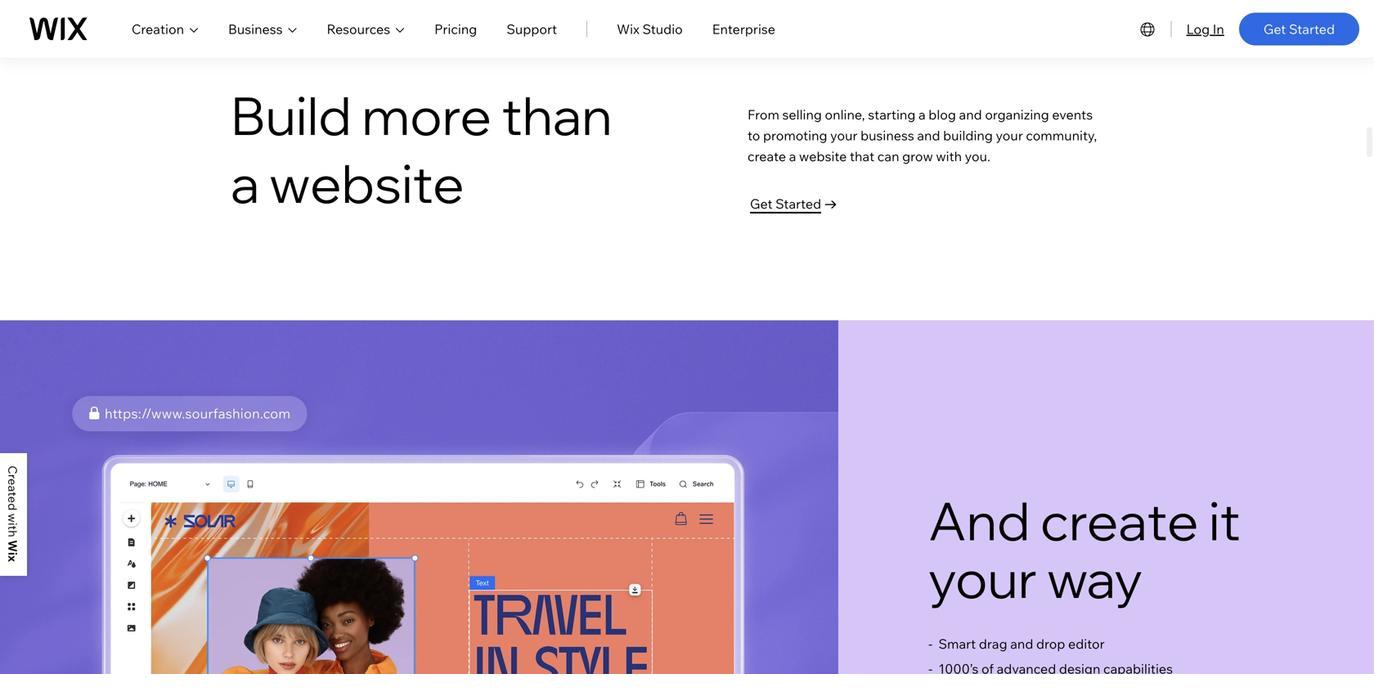 Task type: describe. For each thing, give the bounding box(es) containing it.
and
[[929, 488, 1031, 553]]

homepage for travel website being edited in the wix editor. image
[[0, 320, 839, 674]]

wix studio link
[[617, 19, 683, 39]]

more
[[362, 82, 492, 148]]

1 vertical spatial get
[[750, 196, 773, 212]]

editor
[[1069, 636, 1105, 652]]

organizing
[[985, 106, 1050, 123]]

website inside build more than a website
[[270, 150, 464, 216]]

than
[[502, 82, 612, 148]]

business button
[[228, 19, 297, 39]]

log in
[[1187, 21, 1225, 37]]

studio
[[643, 21, 683, 37]]

1 vertical spatial and
[[917, 127, 941, 144]]

0 horizontal spatial get started
[[750, 196, 822, 212]]

website inside from selling online, starting a blog and organizing events to promoting your business and building your community, create a website that can grow with you.
[[799, 148, 847, 165]]

2 horizontal spatial a
[[919, 106, 926, 123]]

you.
[[965, 148, 991, 165]]

build
[[231, 82, 352, 148]]

community,
[[1026, 127, 1097, 144]]

wix
[[617, 21, 640, 37]]

enterprise
[[712, 21, 776, 37]]

create inside from selling online, starting a blog and organizing events to promoting your business and building your community, create a website that can grow with you.
[[748, 148, 786, 165]]

events
[[1052, 106, 1093, 123]]

creation button
[[132, 19, 199, 39]]

drop
[[1037, 636, 1066, 652]]

0 horizontal spatial get started link
[[750, 192, 837, 217]]

2 horizontal spatial and
[[1011, 636, 1034, 652]]

a inside build more than a website
[[231, 150, 260, 216]]

grow
[[903, 148, 933, 165]]

can
[[878, 148, 900, 165]]

resources
[[327, 21, 390, 37]]

pricing link
[[435, 19, 477, 39]]

it
[[1209, 488, 1241, 553]]

support link
[[507, 19, 557, 39]]

0 vertical spatial and
[[959, 106, 982, 123]]

-
[[929, 636, 933, 652]]

online,
[[825, 106, 865, 123]]

and create it your way
[[929, 488, 1241, 611]]

resources button
[[327, 19, 405, 39]]

log in link
[[1187, 19, 1225, 39]]

1 horizontal spatial a
[[789, 148, 796, 165]]

create inside and create it your way
[[1041, 488, 1199, 553]]

created with wix image
[[8, 466, 17, 562]]

in
[[1213, 21, 1225, 37]]



Task type: vqa. For each thing, say whether or not it's contained in the screenshot.
. associated with 3
no



Task type: locate. For each thing, give the bounding box(es) containing it.
with
[[936, 148, 962, 165]]

your down 'online,'
[[831, 127, 858, 144]]

your down organizing
[[996, 127, 1023, 144]]

way
[[1048, 545, 1143, 611]]

get started link right 'in'
[[1239, 13, 1360, 45]]

-  smart drag and drop editor
[[929, 636, 1105, 652]]

blog
[[929, 106, 956, 123]]

0 vertical spatial create
[[748, 148, 786, 165]]

business
[[228, 21, 283, 37]]

1 vertical spatial get started
[[750, 196, 822, 212]]

create
[[748, 148, 786, 165], [1041, 488, 1199, 553]]

your up drag
[[929, 545, 1037, 611]]

1 horizontal spatial get
[[1264, 21, 1287, 37]]

1 horizontal spatial get started link
[[1239, 13, 1360, 45]]

1 horizontal spatial create
[[1041, 488, 1199, 553]]

1 vertical spatial started
[[776, 196, 822, 212]]

0 vertical spatial started
[[1289, 21, 1335, 37]]

smart
[[939, 636, 976, 652]]

creation
[[132, 21, 184, 37]]

enterprise link
[[712, 19, 776, 39]]

selling
[[783, 106, 822, 123]]

get started right 'in'
[[1264, 21, 1335, 37]]

and right drag
[[1011, 636, 1034, 652]]

get right 'in'
[[1264, 21, 1287, 37]]

0 horizontal spatial create
[[748, 148, 786, 165]]

0 horizontal spatial website
[[270, 150, 464, 216]]

promoting
[[763, 127, 828, 144]]

build more than a website
[[231, 82, 612, 216]]

drag
[[979, 636, 1008, 652]]

1 horizontal spatial started
[[1289, 21, 1335, 37]]

1 vertical spatial get started link
[[750, 192, 837, 217]]

get started link
[[1239, 13, 1360, 45], [750, 192, 837, 217]]

and up the building
[[959, 106, 982, 123]]

0 horizontal spatial started
[[776, 196, 822, 212]]

and
[[959, 106, 982, 123], [917, 127, 941, 144], [1011, 636, 1034, 652]]

that
[[850, 148, 875, 165]]

1 vertical spatial create
[[1041, 488, 1199, 553]]

and up grow
[[917, 127, 941, 144]]

2 vertical spatial and
[[1011, 636, 1034, 652]]

from
[[748, 106, 780, 123]]

pricing
[[435, 21, 477, 37]]

get
[[1264, 21, 1287, 37], [750, 196, 773, 212]]

language selector, english selected image
[[1139, 19, 1158, 39]]

0 vertical spatial get
[[1264, 21, 1287, 37]]

0 horizontal spatial get
[[750, 196, 773, 212]]

1 horizontal spatial get started
[[1264, 21, 1335, 37]]

support
[[507, 21, 557, 37]]

from selling online, starting a blog and organizing events to promoting your business and building your community, create a website that can grow with you.
[[748, 106, 1097, 165]]

a
[[919, 106, 926, 123], [789, 148, 796, 165], [231, 150, 260, 216]]

log
[[1187, 21, 1210, 37]]

0 horizontal spatial and
[[917, 127, 941, 144]]

1 horizontal spatial website
[[799, 148, 847, 165]]

get started down promoting
[[750, 196, 822, 212]]

your
[[831, 127, 858, 144], [996, 127, 1023, 144], [929, 545, 1037, 611]]

get started link down promoting
[[750, 192, 837, 217]]

0 vertical spatial get started link
[[1239, 13, 1360, 45]]

get down the to
[[750, 196, 773, 212]]

get started
[[1264, 21, 1335, 37], [750, 196, 822, 212]]

to
[[748, 127, 760, 144]]

starting
[[868, 106, 916, 123]]

building
[[943, 127, 993, 144]]

0 vertical spatial get started
[[1264, 21, 1335, 37]]

0 horizontal spatial a
[[231, 150, 260, 216]]

your inside and create it your way
[[929, 545, 1037, 611]]

business
[[861, 127, 915, 144]]

1 horizontal spatial and
[[959, 106, 982, 123]]

website
[[799, 148, 847, 165], [270, 150, 464, 216]]

wix studio
[[617, 21, 683, 37]]

started
[[1289, 21, 1335, 37], [776, 196, 822, 212]]



